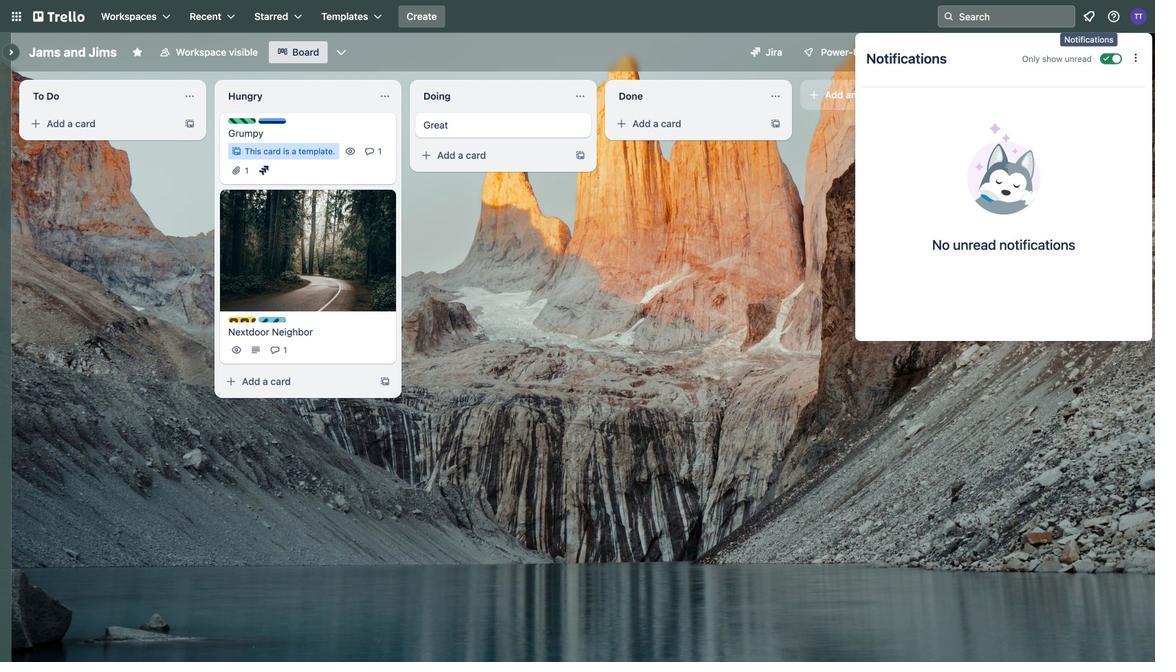 Task type: locate. For each thing, give the bounding box(es) containing it.
0 horizontal spatial create from template… image
[[184, 118, 195, 129]]

star or unstar board image
[[132, 47, 143, 58]]

1 horizontal spatial create from template… image
[[575, 150, 586, 161]]

sm image
[[883, 41, 902, 61], [257, 164, 271, 177]]

color: sky, title: "flying cars" element
[[259, 317, 286, 323]]

None text field
[[25, 85, 179, 107], [220, 85, 374, 107], [416, 85, 570, 107], [611, 85, 765, 107], [25, 85, 179, 107], [220, 85, 374, 107], [416, 85, 570, 107], [611, 85, 765, 107]]

terry turtle (terryturtle) image
[[1028, 43, 1048, 62]]

1 horizontal spatial sm image
[[883, 41, 902, 61]]

tooltip
[[1061, 33, 1118, 47]]

0 horizontal spatial sm image
[[257, 164, 271, 177]]

primary element
[[0, 0, 1156, 33]]

2 horizontal spatial create from template… image
[[771, 118, 782, 129]]

back to home image
[[33, 6, 85, 28]]

0 vertical spatial sm image
[[883, 41, 902, 61]]

show menu image
[[1130, 45, 1144, 59]]

0 notifications image
[[1081, 8, 1098, 25]]

create from template… image
[[184, 118, 195, 129], [771, 118, 782, 129], [575, 150, 586, 161]]

color: blue, title: none image
[[259, 118, 286, 124]]

customize views image
[[335, 45, 348, 59]]



Task type: vqa. For each thing, say whether or not it's contained in the screenshot.
Color: purple, title: "Design Team" Element to the right
no



Task type: describe. For each thing, give the bounding box(es) containing it.
create from template… image
[[380, 376, 391, 387]]

chestercheeetah (chestercheeetah) image
[[1046, 43, 1065, 62]]

taco image
[[968, 123, 1041, 215]]

color: yellow, title: none image
[[228, 317, 256, 323]]

terry turtle (terryturtle) image
[[1131, 8, 1148, 25]]

1 vertical spatial sm image
[[257, 164, 271, 177]]

jira icon image
[[751, 47, 761, 57]]

Board name text field
[[22, 41, 124, 63]]

color: green, title: none image
[[228, 118, 256, 124]]

Search field
[[938, 6, 1076, 28]]

search image
[[944, 11, 955, 22]]

open information menu image
[[1108, 10, 1121, 23]]



